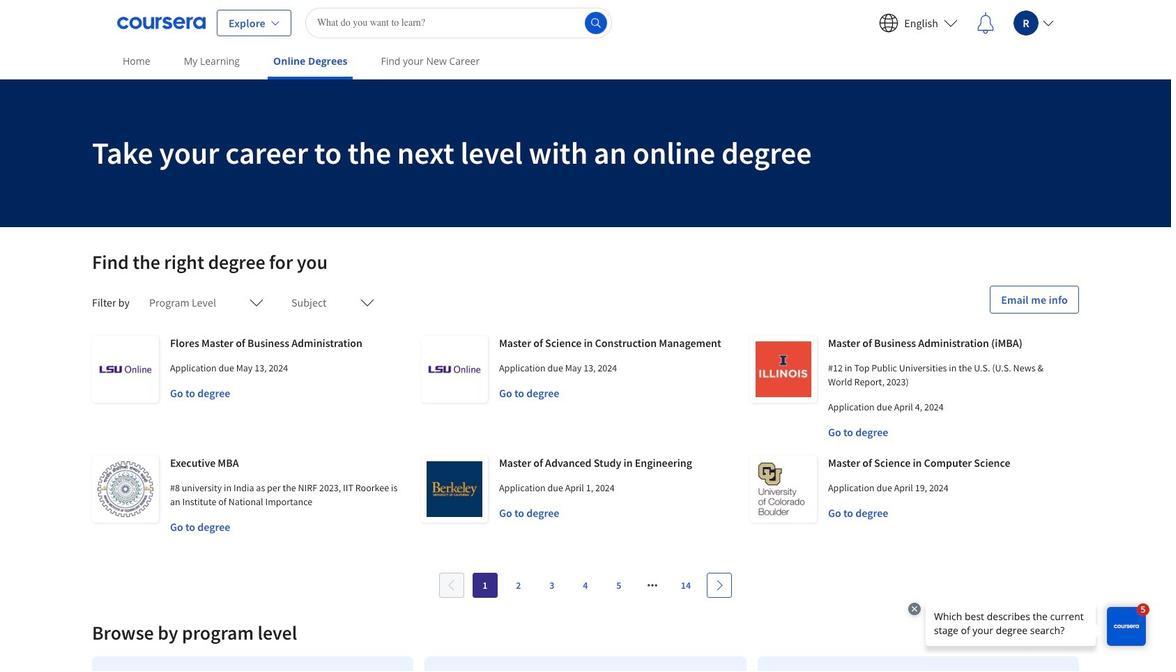 Task type: locate. For each thing, give the bounding box(es) containing it.
None search field
[[305, 7, 612, 38]]

1 louisiana state university image from the left
[[92, 336, 159, 403]]

university of colorado boulder image
[[750, 456, 817, 523]]

0 horizontal spatial louisiana state university image
[[92, 336, 159, 403]]

go to next page image
[[714, 580, 725, 591]]

list
[[86, 651, 1085, 671]]

1 horizontal spatial louisiana state university image
[[421, 336, 488, 403]]

louisiana state university image
[[92, 336, 159, 403], [421, 336, 488, 403]]

What do you want to learn? text field
[[305, 7, 612, 38]]

2 louisiana state university image from the left
[[421, 336, 488, 403]]



Task type: vqa. For each thing, say whether or not it's contained in the screenshot.
first Louisiana State University Image
yes



Task type: describe. For each thing, give the bounding box(es) containing it.
coursera image
[[117, 12, 206, 34]]

iit roorkee image
[[92, 456, 159, 523]]

university of california, berkeley image
[[421, 456, 488, 523]]

university of illinois at urbana-champaign image
[[750, 336, 817, 403]]



